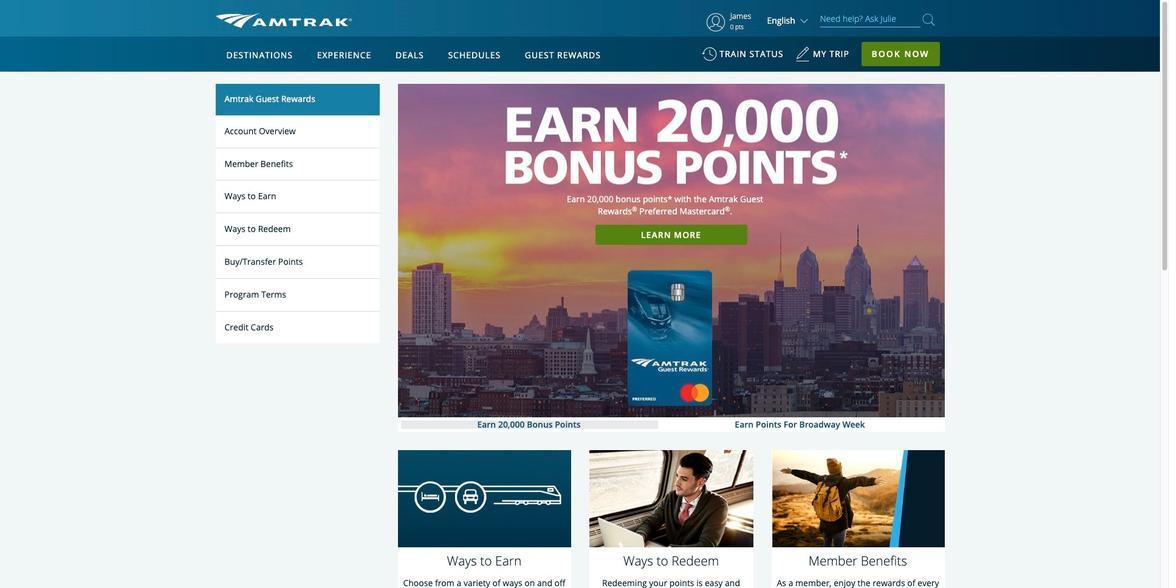 Task type: vqa. For each thing, say whether or not it's contained in the screenshot.
English
no



Task type: locate. For each thing, give the bounding box(es) containing it.
banner
[[0, 0, 1161, 287]]

regions map image
[[261, 108, 553, 278]]

search icon image
[[923, 12, 935, 28]]

application
[[261, 108, 553, 278]]



Task type: describe. For each thing, give the bounding box(es) containing it.
secondary navigation
[[216, 83, 398, 588]]

Please enter your search item search field
[[820, 12, 921, 27]]

amtrak image
[[216, 13, 352, 28]]



